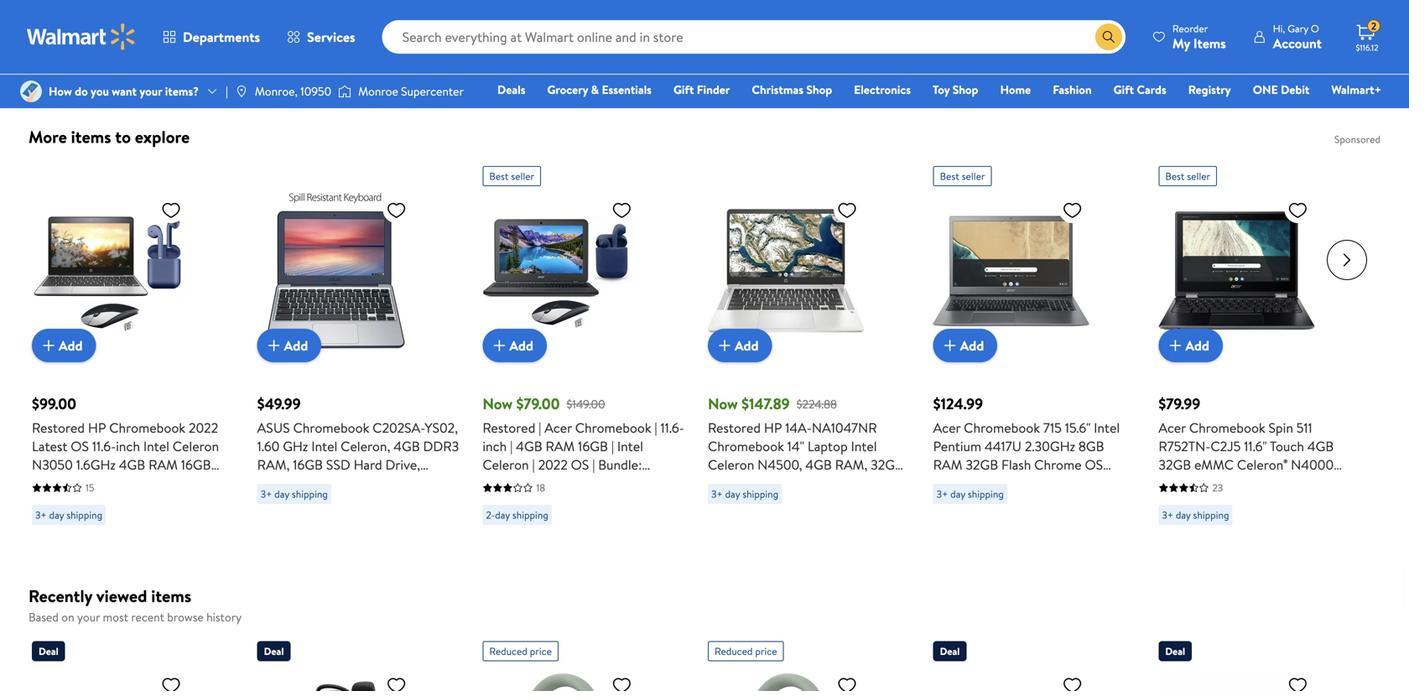 Task type: describe. For each thing, give the bounding box(es) containing it.
more
[[29, 125, 67, 149]]

8gb
[[1079, 437, 1104, 456]]

reorder
[[1173, 21, 1208, 36]]

toy shop link
[[925, 81, 986, 99]]

on
[[61, 609, 74, 626]]

dent
[[1010, 474, 1039, 493]]

price for srhythm nicecomfort 95 hybrid noise cancelling headphones,wireless bluetooth headset with transparency mode,hd sound image associated with add to favorites list, srhythm nicecomfort 95 hybrid noise cancelling headphones,wireless bluetooth headset with transparency mode,hd sound image
[[530, 644, 552, 659]]

$147.89
[[742, 394, 790, 415]]

1 horizontal spatial 2-day shipping
[[486, 508, 548, 522]]

3+ day shipping up items
[[1162, 14, 1229, 28]]

add for asus chromebook c202sa-ys02, 1.60 ghz intel celeron, 4gb ddr3 ram, 16gb ssd hard drive, chrome, 11" screen (grade b used) image
[[284, 336, 308, 355]]

product group containing $99.00
[[32, 160, 234, 548]]

shop for toy shop
[[953, 81, 978, 98]]

by inside the $99.00 restored hp chromebook 2022 latest os 11.6-inch intel celeron n3050 1.6ghz 4gb ram 16gb ssd bundle: wireless mouse, bluetooth/wireless airbuds by certified 2 day express (refurbished)
[[194, 493, 208, 511]]

home link
[[993, 81, 1039, 99]]

emmc inside '$79.99 acer chromebook spin 511 r752tn-c2j5 11.6" touch 4gb 32gb emmc celeron® n4000 1.1ghz chromeos, black (used - good)'
[[1195, 456, 1234, 474]]

add to favorites list, asus chromebook c202sa-ys02, 1.60 ghz intel celeron, 4gb ddr3 ram, 16gb ssd hard drive, chrome, 11" screen (grade b used) image
[[386, 200, 407, 221]]

screen
[[327, 474, 368, 493]]

add button for acer chromebook spin 511 r752tn-c2j5 11.6" touch 4gb 32gb emmc celeron® n4000 1.1ghz chromeos, black (used - good) image
[[1159, 329, 1223, 363]]

browse
[[167, 609, 204, 626]]

shipping down 15 on the left bottom of the page
[[66, 508, 103, 522]]

2 horizontal spatial 2
[[1371, 19, 1377, 33]]

intel inside now $79.00 $149.00 restored | acer chromebook | 11.6- inch | 4gb ram 16gb | intel celeron | 2022 os | bundle: wireless mouse, bluetooth/wireless airbuds by certified 2 day express
[[617, 437, 643, 456]]

ram inside now $79.00 $149.00 restored | acer chromebook | 11.6- inch | 4gb ram 16gb | intel celeron | 2022 os | bundle: wireless mouse, bluetooth/wireless airbuds by certified 2 day express
[[546, 437, 575, 456]]

$124.99 acer chromebook 715 15.6" intel pentium 4417u 2.30ghz 8gb ram 32gb flash chrome os (scratch and dent refurbished) 3+ day shipping
[[933, 394, 1120, 501]]

srhythm nicecomfort 95 hybrid noise cancelling headphones,wireless bluetooth headset with transparency mode,hd sound image for add to favorites list, srhythm nicecomfort 95 hybrid noise cancelling headphones,wireless bluetooth headset with transparency mode,hd sound image
[[483, 668, 639, 691]]

add button for restored hp chromebook 2022 latest os 11.6-inch intel celeron n3050 1.6ghz 4gb ram 16gb ssd bundle: wireless mouse, bluetooth/wireless airbuds by certified 2 day express (refurbished) image
[[32, 329, 96, 363]]

deal for restored apple macbook pro 13.3-inch core i5 2.7ghz 8gb ram mac os 256gb ssd bundle: black case, wireless mouse, bluetooth/wireless airbuds by certified 2 day express (refurbished) 'image'
[[39, 644, 58, 659]]

10950
[[301, 83, 331, 99]]

airbuds inside now $79.00 $149.00 restored | acer chromebook | 11.6- inch | 4gb ram 16gb | intel celeron | 2022 os | bundle: wireless mouse, bluetooth/wireless airbuds by certified 2 day express
[[597, 493, 641, 511]]

registry link
[[1181, 81, 1239, 99]]

add button for asus chromebook c202sa-ys02, 1.60 ghz intel celeron, 4gb ddr3 ram, 16gb ssd hard drive, chrome, 11" screen (grade b used) image
[[257, 329, 321, 363]]

reduced price for srhythm nicecomfort 95 hybrid noise cancelling headphones,wireless bluetooth headset with transparency mode,hd sound image corresponding to add to favorites list, srhythm nicecomfort 95 hybrid noise cancelling headphones,wireless bluetooth headset with transparency mode,hd sound icon
[[715, 644, 777, 659]]

chromebook inside '$79.99 acer chromebook spin 511 r752tn-c2j5 11.6" touch 4gb 32gb emmc celeron® n4000 1.1ghz chromeos, black (used - good)'
[[1189, 419, 1266, 437]]

 image for monroe, 10950
[[235, 85, 248, 98]]

4gb inside now $147.89 $224.88 restored hp 14a-na1047nr chromebook 14" laptop intel celeron n4500, 4gb ram, 32gb emmc (refurbished) 3+ day shipping
[[806, 456, 832, 474]]

items?
[[165, 83, 199, 99]]

shipping up 10950 at the left top of the page
[[292, 14, 328, 28]]

srhythm nicecomfort 95 hybrid noise cancelling headphones,wireless bluetooth headset with transparency mode,hd sound image for add to favorites list, srhythm nicecomfort 95 hybrid noise cancelling headphones,wireless bluetooth headset with transparency mode,hd sound icon
[[708, 668, 864, 691]]

touch
[[1270, 437, 1304, 456]]

n4000
[[1291, 456, 1334, 474]]

add for restored hp chromebook 2022 latest os 11.6-inch intel celeron n3050 1.6ghz 4gb ram 16gb ssd bundle: wireless mouse, bluetooth/wireless airbuds by certified 2 day express (refurbished) image
[[59, 336, 83, 355]]

c2j5
[[1211, 437, 1241, 456]]

os inside now $79.00 $149.00 restored | acer chromebook | 11.6- inch | 4gb ram 16gb | intel celeron | 2022 os | bundle: wireless mouse, bluetooth/wireless airbuds by certified 2 day express
[[571, 456, 589, 474]]

monroe,
[[255, 83, 298, 99]]

drive,
[[385, 456, 420, 474]]

pentium
[[933, 437, 982, 456]]

want
[[112, 83, 137, 99]]

product group containing now $79.00
[[483, 160, 684, 532]]

add for acer chromebook 715 15.6" intel pentium 4417u 2.30ghz 8gb ram 32gb flash chrome os (scratch and dent refurbished) image
[[960, 336, 984, 355]]

shipping up christmas
[[743, 14, 779, 28]]

best for $79.99
[[1165, 169, 1185, 183]]

$224.88
[[797, 396, 837, 412]]

inch inside the $99.00 restored hp chromebook 2022 latest os 11.6-inch intel celeron n3050 1.6ghz 4gb ram 16gb ssd bundle: wireless mouse, bluetooth/wireless airbuds by certified 2 day express (refurbished)
[[116, 437, 140, 456]]

hi, gary o account
[[1273, 21, 1322, 52]]

1.60
[[257, 437, 280, 456]]

intel inside $49.99 asus chromebook c202sa-ys02, 1.60 ghz intel celeron, 4gb ddr3 ram, 16gb ssd hard drive, chrome, 11" screen (grade b used)
[[311, 437, 337, 456]]

2- inside product group
[[486, 508, 495, 522]]

18
[[536, 481, 545, 495]]

$79.00
[[516, 394, 560, 415]]

715
[[1043, 419, 1062, 437]]

playstation 5 disc console slim - marvel's spider-man 2 bundle image
[[933, 668, 1089, 691]]

3+ day shipping up toy shop 'link'
[[937, 14, 1004, 28]]

16gb inside now $79.00 $149.00 restored | acer chromebook | 11.6- inch | 4gb ram 16gb | intel celeron | 2022 os | bundle: wireless mouse, bluetooth/wireless airbuds by certified 2 day express
[[578, 437, 608, 456]]

gift finder
[[674, 81, 730, 98]]

1.1ghz
[[1159, 474, 1195, 493]]

gift finder link
[[666, 81, 738, 99]]

debit
[[1281, 81, 1310, 98]]

chromebook inside $124.99 acer chromebook 715 15.6" intel pentium 4417u 2.30ghz 8gb ram 32gb flash chrome os (scratch and dent refurbished) 3+ day shipping
[[964, 419, 1040, 437]]

next slide for more items to explore list image
[[1327, 240, 1367, 280]]

restored | acer chromebook | 11.6-inch | 4gb ram 16gb | intel celeron | 2022 os | bundle: wireless mouse, bluetooth/wireless airbuds by certified 2 day express image
[[483, 193, 639, 349]]

toy shop
[[933, 81, 978, 98]]

add button for restored hp 14a-na1047nr chromebook 14" laptop intel celeron n4500, 4gb ram, 32gb emmc (refurbished) image
[[708, 329, 772, 363]]

add to cart image for $124.99
[[940, 336, 960, 356]]

one debit link
[[1245, 81, 1317, 99]]

product group containing $124.99
[[933, 160, 1135, 532]]

recently
[[29, 584, 92, 608]]

items inside recently viewed items based on your most recent browse history
[[151, 584, 191, 608]]

wireless inside the $99.00 restored hp chromebook 2022 latest os 11.6-inch intel celeron n3050 1.6ghz 4gb ram 16gb ssd bundle: wireless mouse, bluetooth/wireless airbuds by certified 2 day express (refurbished)
[[106, 474, 154, 493]]

add to favorites list, restored | acer chromebook | 11.6-inch | 4gb ram 16gb | intel celeron | 2022 os | bundle: wireless mouse, bluetooth/wireless airbuds by certified 2 day express image
[[612, 200, 632, 221]]

b
[[414, 474, 423, 493]]

best seller for now
[[489, 169, 535, 183]]

n3050
[[32, 456, 73, 474]]

chrome
[[1034, 456, 1082, 474]]

ddr3
[[423, 437, 459, 456]]

your inside recently viewed items based on your most recent browse history
[[77, 609, 100, 626]]

refurbished)
[[1042, 474, 1117, 493]]

and
[[985, 474, 1006, 493]]

inch inside now $79.00 $149.00 restored | acer chromebook | 11.6- inch | 4gb ram 16gb | intel celeron | 2022 os | bundle: wireless mouse, bluetooth/wireless airbuds by certified 2 day express
[[483, 437, 507, 456]]

2022 inside the $99.00 restored hp chromebook 2022 latest os 11.6-inch intel celeron n3050 1.6ghz 4gb ram 16gb ssd bundle: wireless mouse, bluetooth/wireless airbuds by certified 2 day express (refurbished)
[[189, 419, 218, 437]]

now for $147.89
[[708, 394, 738, 415]]

bundle: inside the $99.00 restored hp chromebook 2022 latest os 11.6-inch intel celeron n3050 1.6ghz 4gb ram 16gb ssd bundle: wireless mouse, bluetooth/wireless airbuds by certified 2 day express (refurbished)
[[59, 474, 103, 493]]

ghz
[[283, 437, 308, 456]]

add to favorites list, playstation 5 disc console slim - marvel's spider-man 2 bundle image
[[1063, 675, 1083, 691]]

3+ inside now $147.89 $224.88 restored hp 14a-na1047nr chromebook 14" laptop intel celeron n4500, 4gb ram, 32gb emmc (refurbished) 3+ day shipping
[[711, 487, 723, 501]]

day inside now $79.00 $149.00 restored | acer chromebook | 11.6- inch | 4gb ram 16gb | intel celeron | 2022 os | bundle: wireless mouse, bluetooth/wireless airbuds by certified 2 day express
[[549, 511, 571, 529]]

chrome,
[[257, 474, 308, 493]]

christmas shop link
[[744, 81, 840, 99]]

add to cart image for now
[[715, 336, 735, 356]]

used)
[[257, 493, 291, 511]]

0 horizontal spatial items
[[71, 125, 111, 149]]

add for restored hp 14a-na1047nr chromebook 14" laptop intel celeron n4500, 4gb ram, 32gb emmc (refurbished) image
[[735, 336, 759, 355]]

$79.99
[[1159, 394, 1201, 415]]

&
[[591, 81, 599, 98]]

airbuds inside the $99.00 restored hp chromebook 2022 latest os 11.6-inch intel celeron n3050 1.6ghz 4gb ram 16gb ssd bundle: wireless mouse, bluetooth/wireless airbuds by certified 2 day express (refurbished)
[[146, 493, 191, 511]]

shipping up the home
[[968, 14, 1004, 28]]

celeron inside now $79.00 $149.00 restored | acer chromebook | 11.6- inch | 4gb ram 16gb | intel celeron | 2022 os | bundle: wireless mouse, bluetooth/wireless airbuds by certified 2 day express
[[483, 456, 529, 474]]

my
[[1173, 34, 1190, 52]]

celeron inside the $99.00 restored hp chromebook 2022 latest os 11.6-inch intel celeron n3050 1.6ghz 4gb ram 16gb ssd bundle: wireless mouse, bluetooth/wireless airbuds by certified 2 day express (refurbished)
[[173, 437, 219, 456]]

1 horizontal spatial your
[[140, 83, 162, 99]]

$124.99
[[933, 394, 983, 415]]

restored for $79.00
[[483, 419, 535, 437]]

3+ inside $124.99 acer chromebook 715 15.6" intel pentium 4417u 2.30ghz 8gb ram 32gb flash chrome os (scratch and dent refurbished) 3+ day shipping
[[937, 487, 948, 501]]

do
[[75, 83, 88, 99]]

chromeos, black
[[1198, 474, 1301, 493]]

deal for playstation 5 disc console slim - marvel's spider-man 2 bundle image
[[940, 644, 960, 659]]

ram inside the $99.00 restored hp chromebook 2022 latest os 11.6-inch intel celeron n3050 1.6ghz 4gb ram 16gb ssd bundle: wireless mouse, bluetooth/wireless airbuds by certified 2 day express (refurbished)
[[149, 456, 178, 474]]

(used
[[1304, 474, 1338, 493]]

gift for gift cards
[[1114, 81, 1134, 98]]

4gb inside '$79.99 acer chromebook spin 511 r752tn-c2j5 11.6" touch 4gb 32gb emmc celeron® n4000 1.1ghz chromeos, black (used - good)'
[[1308, 437, 1334, 456]]

-
[[1341, 474, 1346, 493]]

day inside now $147.89 $224.88 restored hp 14a-na1047nr chromebook 14" laptop intel celeron n4500, 4gb ram, 32gb emmc (refurbished) 3+ day shipping
[[725, 487, 740, 501]]

now for $79.00
[[483, 394, 513, 415]]

restored for $147.89
[[708, 419, 761, 437]]

chromebook inside now $147.89 $224.88 restored hp 14a-na1047nr chromebook 14" laptop intel celeron n4500, 4gb ram, 32gb emmc (refurbished) 3+ day shipping
[[708, 437, 784, 456]]

funtok licensed chevrolet silverado 12v kids electric powered ride on toy car with remote control & music player, black image
[[257, 668, 413, 691]]

gift for gift finder
[[674, 81, 694, 98]]

acer inside now $79.00 $149.00 restored | acer chromebook | 11.6- inch | 4gb ram 16gb | intel celeron | 2022 os | bundle: wireless mouse, bluetooth/wireless airbuds by certified 2 day express
[[545, 419, 572, 437]]

christmas
[[752, 81, 804, 98]]

c202sa-
[[373, 419, 425, 437]]

gary
[[1288, 21, 1309, 36]]

explore
[[135, 125, 190, 149]]

2 best seller from the left
[[940, 169, 985, 183]]

4gb inside the $99.00 restored hp chromebook 2022 latest os 11.6-inch intel celeron n3050 1.6ghz 4gb ram 16gb ssd bundle: wireless mouse, bluetooth/wireless airbuds by certified 2 day express (refurbished)
[[119, 456, 145, 474]]

0 vertical spatial 2-
[[35, 14, 44, 28]]

recently viewed items based on your most recent browse history
[[29, 584, 242, 626]]

32gb inside $124.99 acer chromebook 715 15.6" intel pentium 4417u 2.30ghz 8gb ram 32gb flash chrome os (scratch and dent refurbished) 3+ day shipping
[[966, 456, 998, 474]]

(refurbished) inside the $99.00 restored hp chromebook 2022 latest os 11.6-inch intel celeron n3050 1.6ghz 4gb ram 16gb ssd bundle: wireless mouse, bluetooth/wireless airbuds by certified 2 day express (refurbished)
[[32, 529, 111, 548]]

14"
[[787, 437, 804, 456]]

day inside the $99.00 restored hp chromebook 2022 latest os 11.6-inch intel celeron n3050 1.6ghz 4gb ram 16gb ssd bundle: wireless mouse, bluetooth/wireless airbuds by certified 2 day express (refurbished)
[[98, 511, 120, 529]]

ram inside $124.99 acer chromebook 715 15.6" intel pentium 4417u 2.30ghz 8gb ram 32gb flash chrome os (scratch and dent refurbished) 3+ day shipping
[[933, 456, 963, 474]]

search icon image
[[1102, 30, 1116, 44]]

mouse, inside the $99.00 restored hp chromebook 2022 latest os 11.6-inch intel celeron n3050 1.6ghz 4gb ram 16gb ssd bundle: wireless mouse, bluetooth/wireless airbuds by certified 2 day express (refurbished)
[[158, 474, 199, 493]]

deal for lamborghini urus 12v electric powered ride on car for kids, with remote control, foot pedal, mp3 player and led headlights image
[[1165, 644, 1185, 659]]

now $79.00 $149.00 restored | acer chromebook | 11.6- inch | 4gb ram 16gb | intel celeron | 2022 os | bundle: wireless mouse, bluetooth/wireless airbuds by certified 2 day express
[[483, 394, 684, 529]]

flash
[[1002, 456, 1031, 474]]

certified inside the $99.00 restored hp chromebook 2022 latest os 11.6-inch intel celeron n3050 1.6ghz 4gb ram 16gb ssd bundle: wireless mouse, bluetooth/wireless airbuds by certified 2 day express (refurbished)
[[32, 511, 84, 529]]

shop for christmas shop
[[806, 81, 832, 98]]

chromebook inside now $79.00 $149.00 restored | acer chromebook | 11.6- inch | 4gb ram 16gb | intel celeron | 2022 os | bundle: wireless mouse, bluetooth/wireless airbuds by certified 2 day express
[[575, 419, 651, 437]]

32gb inside now $147.89 $224.88 restored hp 14a-na1047nr chromebook 14" laptop intel celeron n4500, 4gb ram, 32gb emmc (refurbished) 3+ day shipping
[[871, 456, 903, 474]]

11.6- inside the $99.00 restored hp chromebook 2022 latest os 11.6-inch intel celeron n3050 1.6ghz 4gb ram 16gb ssd bundle: wireless mouse, bluetooth/wireless airbuds by certified 2 day express (refurbished)
[[92, 437, 116, 456]]

(grade
[[371, 474, 411, 493]]

(scratch
[[933, 474, 982, 493]]

monroe, 10950
[[255, 83, 331, 99]]

celeron,
[[341, 437, 390, 456]]

511
[[1297, 419, 1313, 437]]



Task type: locate. For each thing, give the bounding box(es) containing it.
3 32gb from the left
[[1159, 456, 1191, 474]]

2 down 18
[[538, 511, 545, 529]]

1 gift from the left
[[674, 81, 694, 98]]

1 horizontal spatial mouse,
[[534, 474, 576, 493]]

deal for funtok licensed chevrolet silverado 12v kids electric powered ride on toy car with remote control & music player, black image
[[264, 644, 284, 659]]

monroe supercenter
[[358, 83, 464, 99]]

reduced price for srhythm nicecomfort 95 hybrid noise cancelling headphones,wireless bluetooth headset with transparency mode,hd sound image associated with add to favorites list, srhythm nicecomfort 95 hybrid noise cancelling headphones,wireless bluetooth headset with transparency mode,hd sound image
[[489, 644, 552, 659]]

1 horizontal spatial gift
[[1114, 81, 1134, 98]]

3 seller from the left
[[1187, 169, 1211, 183]]

0 vertical spatial (refurbished)
[[751, 474, 830, 493]]

intel inside now $147.89 $224.88 restored hp 14a-na1047nr chromebook 14" laptop intel celeron n4500, 4gb ram, 32gb emmc (refurbished) 3+ day shipping
[[851, 437, 877, 456]]

2 best from the left
[[940, 169, 959, 183]]

celeron inside now $147.89 $224.88 restored hp 14a-na1047nr chromebook 14" laptop intel celeron n4500, 4gb ram, 32gb emmc (refurbished) 3+ day shipping
[[708, 456, 754, 474]]

lamborghini urus 12v electric powered ride on car for kids, with remote control, foot pedal, mp3 player and led headlights image
[[1159, 668, 1315, 691]]

bluetooth/wireless inside the $99.00 restored hp chromebook 2022 latest os 11.6-inch intel celeron n3050 1.6ghz 4gb ram 16gb ssd bundle: wireless mouse, bluetooth/wireless airbuds by certified 2 day express (refurbished)
[[32, 493, 143, 511]]

2 horizontal spatial restored
[[708, 419, 761, 437]]

 image
[[338, 83, 352, 100]]

2 express from the left
[[574, 511, 619, 529]]

items
[[1194, 34, 1226, 52]]

walmart image
[[27, 23, 136, 50]]

2 inch from the left
[[483, 437, 507, 456]]

gift
[[674, 81, 694, 98], [1114, 81, 1134, 98]]

shop
[[806, 81, 832, 98], [953, 81, 978, 98]]

fashion
[[1053, 81, 1092, 98]]

1 now from the left
[[483, 394, 513, 415]]

chromebook
[[109, 419, 185, 437], [293, 419, 369, 437], [575, 419, 651, 437], [964, 419, 1040, 437], [1189, 419, 1266, 437], [708, 437, 784, 456]]

2
[[1371, 19, 1377, 33], [87, 511, 95, 529], [538, 511, 545, 529]]

1 horizontal spatial restored
[[483, 419, 535, 437]]

add to favorites list, restored hp 14a-na1047nr chromebook 14" laptop intel celeron n4500, 4gb ram, 32gb emmc (refurbished) image
[[837, 200, 857, 221]]

items left to
[[71, 125, 111, 149]]

1 horizontal spatial 2-
[[486, 508, 495, 522]]

reduced price
[[489, 644, 552, 659], [715, 644, 777, 659]]

0 horizontal spatial wireless
[[106, 474, 154, 493]]

4gb up 18
[[516, 437, 542, 456]]

3 add to cart image from the left
[[1165, 336, 1186, 356]]

16gb inside the $99.00 restored hp chromebook 2022 latest os 11.6-inch intel celeron n3050 1.6ghz 4gb ram 16gb ssd bundle: wireless mouse, bluetooth/wireless airbuds by certified 2 day express (refurbished)
[[181, 456, 211, 474]]

o
[[1311, 21, 1319, 36]]

services button
[[274, 17, 369, 57]]

1 horizontal spatial reduced
[[715, 644, 753, 659]]

2 deal from the left
[[264, 644, 284, 659]]

3+ day shipping up monroe, 10950
[[261, 14, 328, 28]]

2 wireless from the left
[[483, 474, 531, 493]]

shipping inside now $147.89 $224.88 restored hp 14a-na1047nr chromebook 14" laptop intel celeron n4500, 4gb ram, 32gb emmc (refurbished) 3+ day shipping
[[743, 487, 779, 501]]

1 deal from the left
[[39, 644, 58, 659]]

restored inside now $147.89 $224.88 restored hp 14a-na1047nr chromebook 14" laptop intel celeron n4500, 4gb ram, 32gb emmc (refurbished) 3+ day shipping
[[708, 419, 761, 437]]

1 add to cart image from the left
[[39, 336, 59, 356]]

2 horizontal spatial 32gb
[[1159, 456, 1191, 474]]

add
[[59, 336, 83, 355], [284, 336, 308, 355], [509, 336, 533, 355], [735, 336, 759, 355], [960, 336, 984, 355], [1186, 336, 1210, 355]]

0 horizontal spatial add to cart image
[[39, 336, 59, 356]]

add for restored | acer chromebook | 11.6-inch | 4gb ram 16gb | intel celeron | 2022 os | bundle: wireless mouse, bluetooth/wireless airbuds by certified 2 day express image
[[509, 336, 533, 355]]

3+ day shipping down ghz
[[261, 487, 328, 501]]

1 horizontal spatial acer
[[933, 419, 961, 437]]

2 bluetooth/wireless from the left
[[483, 493, 594, 511]]

0 horizontal spatial 2022
[[189, 419, 218, 437]]

0 horizontal spatial (refurbished)
[[32, 529, 111, 548]]

express inside now $79.00 $149.00 restored | acer chromebook | 11.6- inch | 4gb ram 16gb | intel celeron | 2022 os | bundle: wireless mouse, bluetooth/wireless airbuds by certified 2 day express
[[574, 511, 619, 529]]

walmart+
[[1332, 81, 1382, 98]]

os right "chrome"
[[1085, 456, 1103, 474]]

1 horizontal spatial hp
[[764, 419, 782, 437]]

1 inch from the left
[[116, 437, 140, 456]]

restored
[[32, 419, 85, 437], [483, 419, 535, 437], [708, 419, 761, 437]]

departments button
[[149, 17, 274, 57]]

1 price from the left
[[530, 644, 552, 659]]

ys02,
[[425, 419, 458, 437]]

11.6- inside now $79.00 $149.00 restored | acer chromebook | 11.6- inch | 4gb ram 16gb | intel celeron | 2022 os | bundle: wireless mouse, bluetooth/wireless airbuds by certified 2 day express
[[661, 419, 684, 437]]

add up $124.99 on the bottom right of the page
[[960, 336, 984, 355]]

3 acer from the left
[[1159, 419, 1186, 437]]

2 horizontal spatial add to cart image
[[715, 336, 735, 356]]

you
[[91, 83, 109, 99]]

ssd down the latest
[[32, 474, 56, 493]]

4 add from the left
[[735, 336, 759, 355]]

2 reduced price from the left
[[715, 644, 777, 659]]

1 horizontal spatial (refurbished)
[[751, 474, 830, 493]]

0 horizontal spatial acer
[[545, 419, 572, 437]]

now inside now $147.89 $224.88 restored hp 14a-na1047nr chromebook 14" laptop intel celeron n4500, 4gb ram, 32gb emmc (refurbished) 3+ day shipping
[[708, 394, 738, 415]]

acer inside '$79.99 acer chromebook spin 511 r752tn-c2j5 11.6" touch 4gb 32gb emmc celeron® n4000 1.1ghz chromeos, black (used - good)'
[[1159, 419, 1186, 437]]

0 horizontal spatial express
[[123, 511, 168, 529]]

(refurbished)
[[751, 474, 830, 493], [32, 529, 111, 548]]

one
[[1253, 81, 1278, 98]]

3 deal from the left
[[940, 644, 960, 659]]

1 horizontal spatial  image
[[235, 85, 248, 98]]

2-
[[35, 14, 44, 28], [486, 508, 495, 522]]

3 add button from the left
[[483, 329, 547, 363]]

Walmart Site-Wide search field
[[382, 20, 1126, 54]]

5 add button from the left
[[933, 329, 998, 363]]

os right the latest
[[71, 437, 89, 456]]

1 horizontal spatial 2
[[538, 511, 545, 529]]

best for now
[[489, 169, 509, 183]]

add to cart image for $49.99
[[264, 336, 284, 356]]

2 add from the left
[[284, 336, 308, 355]]

gift cards link
[[1106, 81, 1174, 99]]

2 inside the $99.00 restored hp chromebook 2022 latest os 11.6-inch intel celeron n3050 1.6ghz 4gb ram 16gb ssd bundle: wireless mouse, bluetooth/wireless airbuds by certified 2 day express (refurbished)
[[87, 511, 95, 529]]

0 vertical spatial 2022
[[189, 419, 218, 437]]

mouse, inside now $79.00 $149.00 restored | acer chromebook | 11.6- inch | 4gb ram 16gb | intel celeron | 2022 os | bundle: wireless mouse, bluetooth/wireless airbuds by certified 2 day express
[[534, 474, 576, 493]]

(refurbished) inside now $147.89 $224.88 restored hp 14a-na1047nr chromebook 14" laptop intel celeron n4500, 4gb ram, 32gb emmc (refurbished) 3+ day shipping
[[751, 474, 830, 493]]

0 horizontal spatial inch
[[116, 437, 140, 456]]

by inside now $79.00 $149.00 restored | acer chromebook | 11.6- inch | 4gb ram 16gb | intel celeron | 2022 os | bundle: wireless mouse, bluetooth/wireless airbuds by certified 2 day express
[[645, 493, 659, 511]]

0 horizontal spatial os
[[71, 437, 89, 456]]

1 horizontal spatial celeron
[[483, 456, 529, 474]]

1 ram, from the left
[[257, 456, 290, 474]]

electronics
[[854, 81, 911, 98]]

acer for $124.99
[[933, 419, 961, 437]]

restored inside now $79.00 $149.00 restored | acer chromebook | 11.6- inch | 4gb ram 16gb | intel celeron | 2022 os | bundle: wireless mouse, bluetooth/wireless airbuds by certified 2 day express
[[483, 419, 535, 437]]

shipping right used)
[[292, 487, 328, 501]]

airbuds right 15 on the left bottom of the page
[[146, 493, 191, 511]]

airbuds right 18
[[597, 493, 641, 511]]

0 vertical spatial 2-day shipping
[[35, 14, 98, 28]]

0 horizontal spatial add to cart image
[[264, 336, 284, 356]]

2 32gb from the left
[[966, 456, 998, 474]]

sponsored
[[1335, 132, 1381, 147]]

product group containing $79.99
[[1159, 160, 1361, 532]]

1 horizontal spatial ram
[[546, 437, 575, 456]]

add to favorites list, restored hp chromebook 2022 latest os 11.6-inch intel celeron n3050 1.6ghz 4gb ram 16gb ssd bundle: wireless mouse, bluetooth/wireless airbuds by certified 2 day express (refurbished) image
[[161, 200, 181, 221]]

6 add from the left
[[1186, 336, 1210, 355]]

n4500,
[[758, 456, 802, 474]]

1 horizontal spatial add to cart image
[[489, 336, 509, 356]]

4 deal from the left
[[1165, 644, 1185, 659]]

shipping down n4500,
[[743, 487, 779, 501]]

day inside $124.99 acer chromebook 715 15.6" intel pentium 4417u 2.30ghz 8gb ram 32gb flash chrome os (scratch and dent refurbished) 3+ day shipping
[[951, 487, 965, 501]]

1 horizontal spatial items
[[151, 584, 191, 608]]

price for srhythm nicecomfort 95 hybrid noise cancelling headphones,wireless bluetooth headset with transparency mode,hd sound image corresponding to add to favorites list, srhythm nicecomfort 95 hybrid noise cancelling headphones,wireless bluetooth headset with transparency mode,hd sound icon
[[755, 644, 777, 659]]

1 express from the left
[[123, 511, 168, 529]]

your
[[140, 83, 162, 99], [77, 609, 100, 626]]

1 add button from the left
[[32, 329, 96, 363]]

inch right 1.6ghz
[[116, 437, 140, 456]]

0 horizontal spatial  image
[[20, 81, 42, 102]]

add to cart image
[[264, 336, 284, 356], [489, 336, 509, 356], [715, 336, 735, 356]]

1 restored from the left
[[32, 419, 85, 437]]

ssd right 11"
[[326, 456, 350, 474]]

shipping left dent
[[968, 487, 1004, 501]]

2-day shipping
[[35, 14, 98, 28], [486, 508, 548, 522]]

 image left how
[[20, 81, 42, 102]]

celeron right ddr3
[[483, 456, 529, 474]]

how
[[49, 83, 72, 99]]

hp up 1.6ghz
[[88, 419, 106, 437]]

2 horizontal spatial celeron
[[708, 456, 754, 474]]

os
[[71, 437, 89, 456], [571, 456, 589, 474], [1085, 456, 1103, 474]]

2 down 15 on the left bottom of the page
[[87, 511, 95, 529]]

add to favorites list, funtok licensed chevrolet silverado 12v kids electric powered ride on toy car with remote control & music player, black image
[[386, 675, 407, 691]]

add to favorites list, lamborghini urus 12v electric powered ride on car for kids, with remote control, foot pedal, mp3 player and led headlights image
[[1288, 675, 1308, 691]]

add button for restored | acer chromebook | 11.6-inch | 4gb ram 16gb | intel celeron | 2022 os | bundle: wireless mouse, bluetooth/wireless airbuds by certified 2 day express image
[[483, 329, 547, 363]]

2 now from the left
[[708, 394, 738, 415]]

essentials
[[602, 81, 652, 98]]

add to cart image for $79.99
[[1165, 336, 1186, 356]]

restored down $147.89
[[708, 419, 761, 437]]

now $147.89 $224.88 restored hp 14a-na1047nr chromebook 14" laptop intel celeron n4500, 4gb ram, 32gb emmc (refurbished) 3+ day shipping
[[708, 394, 903, 501]]

1 horizontal spatial 32gb
[[966, 456, 998, 474]]

2022 left '1.60'
[[189, 419, 218, 437]]

1 horizontal spatial now
[[708, 394, 738, 415]]

deal down based
[[39, 644, 58, 659]]

ram,
[[257, 456, 290, 474], [835, 456, 868, 474]]

gift cards
[[1114, 81, 1167, 98]]

certified
[[32, 511, 84, 529], [483, 511, 535, 529]]

2.30ghz
[[1025, 437, 1075, 456]]

add up $49.99
[[284, 336, 308, 355]]

add button up $99.00
[[32, 329, 96, 363]]

toy
[[933, 81, 950, 98]]

2 horizontal spatial best
[[1165, 169, 1185, 183]]

0 horizontal spatial 32gb
[[871, 456, 903, 474]]

0 horizontal spatial 2
[[87, 511, 95, 529]]

certified inside now $79.00 $149.00 restored | acer chromebook | 11.6- inch | 4gb ram 16gb | intel celeron | 2022 os | bundle: wireless mouse, bluetooth/wireless airbuds by certified 2 day express
[[483, 511, 535, 529]]

2 restored from the left
[[483, 419, 535, 437]]

4gb right touch
[[1308, 437, 1334, 456]]

1 vertical spatial your
[[77, 609, 100, 626]]

most
[[103, 609, 128, 626]]

chromebook down $147.89
[[708, 437, 784, 456]]

2 price from the left
[[755, 644, 777, 659]]

1 srhythm nicecomfort 95 hybrid noise cancelling headphones,wireless bluetooth headset with transparency mode,hd sound image from the left
[[483, 668, 639, 691]]

1 add from the left
[[59, 336, 83, 355]]

3 best from the left
[[1165, 169, 1185, 183]]

1 certified from the left
[[32, 511, 84, 529]]

chromebook down $149.00
[[575, 419, 651, 437]]

chromebook inside $49.99 asus chromebook c202sa-ys02, 1.60 ghz intel celeron, 4gb ddr3 ram, 16gb ssd hard drive, chrome, 11" screen (grade b used)
[[293, 419, 369, 437]]

laptop
[[808, 437, 848, 456]]

restored down $99.00
[[32, 419, 85, 437]]

ram, down na1047nr
[[835, 456, 868, 474]]

now left $147.89
[[708, 394, 738, 415]]

bundle: down the latest
[[59, 474, 103, 493]]

0 horizontal spatial 2-day shipping
[[35, 14, 98, 28]]

1 horizontal spatial ram,
[[835, 456, 868, 474]]

walmart+ link
[[1324, 81, 1389, 99]]

items
[[71, 125, 111, 149], [151, 584, 191, 608]]

0 horizontal spatial reduced price
[[489, 644, 552, 659]]

4gb inside now $79.00 $149.00 restored | acer chromebook | 11.6- inch | 4gb ram 16gb | intel celeron | 2022 os | bundle: wireless mouse, bluetooth/wireless airbuds by certified 2 day express
[[516, 437, 542, 456]]

now left $79.00
[[483, 394, 513, 415]]

0 horizontal spatial celeron
[[173, 437, 219, 456]]

2 horizontal spatial 16gb
[[578, 437, 608, 456]]

add to cart image up $79.99
[[1165, 336, 1186, 356]]

0 horizontal spatial emmc
[[708, 474, 747, 493]]

acer chromebook spin 511 r752tn-c2j5 11.6" touch 4gb 32gb emmc celeron® n4000 1.1ghz chromeos, black (used - good) image
[[1159, 193, 1315, 349]]

srhythm nicecomfort 95 hybrid noise cancelling headphones,wireless bluetooth headset with transparency mode,hd sound image
[[483, 668, 639, 691], [708, 668, 864, 691]]

add button up $124.99 on the bottom right of the page
[[933, 329, 998, 363]]

cards
[[1137, 81, 1167, 98]]

acer for $79.99
[[1159, 419, 1186, 437]]

0 horizontal spatial best seller
[[489, 169, 535, 183]]

1 horizontal spatial certified
[[483, 511, 535, 529]]

acer inside $124.99 acer chromebook 715 15.6" intel pentium 4417u 2.30ghz 8gb ram 32gb flash chrome os (scratch and dent refurbished) 3+ day shipping
[[933, 419, 961, 437]]

32gb inside '$79.99 acer chromebook spin 511 r752tn-c2j5 11.6" touch 4gb 32gb emmc celeron® n4000 1.1ghz chromeos, black (used - good)'
[[1159, 456, 1191, 474]]

celeron left '1.60'
[[173, 437, 219, 456]]

items up browse
[[151, 584, 191, 608]]

0 horizontal spatial hp
[[88, 419, 106, 437]]

2 srhythm nicecomfort 95 hybrid noise cancelling headphones,wireless bluetooth headset with transparency mode,hd sound image from the left
[[708, 668, 864, 691]]

shipping up items
[[1193, 14, 1229, 28]]

os inside the $99.00 restored hp chromebook 2022 latest os 11.6-inch intel celeron n3050 1.6ghz 4gb ram 16gb ssd bundle: wireless mouse, bluetooth/wireless airbuds by certified 2 day express (refurbished)
[[71, 437, 89, 456]]

2 horizontal spatial seller
[[1187, 169, 1211, 183]]

reduced for add to favorites list, srhythm nicecomfort 95 hybrid noise cancelling headphones,wireless bluetooth headset with transparency mode,hd sound icon
[[715, 644, 753, 659]]

0 horizontal spatial mouse,
[[158, 474, 199, 493]]

15.6"
[[1065, 419, 1091, 437]]

1 day from the left
[[98, 511, 120, 529]]

hp inside the $99.00 restored hp chromebook 2022 latest os 11.6-inch intel celeron n3050 1.6ghz 4gb ram 16gb ssd bundle: wireless mouse, bluetooth/wireless airbuds by certified 2 day express (refurbished)
[[88, 419, 106, 437]]

restored inside the $99.00 restored hp chromebook 2022 latest os 11.6-inch intel celeron n3050 1.6ghz 4gb ram 16gb ssd bundle: wireless mouse, bluetooth/wireless airbuds by certified 2 day express (refurbished)
[[32, 419, 85, 437]]

finder
[[697, 81, 730, 98]]

acer down $79.99
[[1159, 419, 1186, 437]]

1 shop from the left
[[806, 81, 832, 98]]

0 horizontal spatial ram
[[149, 456, 178, 474]]

chromebook up flash
[[964, 419, 1040, 437]]

3 restored from the left
[[708, 419, 761, 437]]

(refurbished) down 14"
[[751, 474, 830, 493]]

1 wireless from the left
[[106, 474, 154, 493]]

hp inside now $147.89 $224.88 restored hp 14a-na1047nr chromebook 14" laptop intel celeron n4500, 4gb ram, 32gb emmc (refurbished) 3+ day shipping
[[764, 419, 782, 437]]

restored down $79.00
[[483, 419, 535, 437]]

0 horizontal spatial gift
[[674, 81, 694, 98]]

ram, down asus
[[257, 456, 290, 474]]

wireless inside now $79.00 $149.00 restored | acer chromebook | 11.6- inch | 4gb ram 16gb | intel celeron | 2022 os | bundle: wireless mouse, bluetooth/wireless airbuds by certified 2 day express
[[483, 474, 531, 493]]

add up $79.00
[[509, 336, 533, 355]]

add to favorites list, restored apple macbook pro 13.3-inch core i5 2.7ghz 8gb ram mac os 256gb ssd bundle: black case, wireless mouse, bluetooth/wireless airbuds by certified 2 day express (refurbished) image
[[161, 675, 181, 691]]

add button up $49.99
[[257, 329, 321, 363]]

express inside the $99.00 restored hp chromebook 2022 latest os 11.6-inch intel celeron n3050 1.6ghz 4gb ram 16gb ssd bundle: wireless mouse, bluetooth/wireless airbuds by certified 2 day express (refurbished)
[[123, 511, 168, 529]]

1 best from the left
[[489, 169, 509, 183]]

1 horizontal spatial add to cart image
[[940, 336, 960, 356]]

4gb
[[394, 437, 420, 456], [516, 437, 542, 456], [1308, 437, 1334, 456], [119, 456, 145, 474], [806, 456, 832, 474]]

1 horizontal spatial by
[[645, 493, 659, 511]]

1 best seller from the left
[[489, 169, 535, 183]]

3 add from the left
[[509, 336, 533, 355]]

0 horizontal spatial seller
[[511, 169, 535, 183]]

2 acer from the left
[[933, 419, 961, 437]]

mouse,
[[158, 474, 199, 493], [534, 474, 576, 493]]

1 vertical spatial 2022
[[538, 456, 568, 474]]

add to cart image
[[39, 336, 59, 356], [940, 336, 960, 356], [1165, 336, 1186, 356]]

1 horizontal spatial 2022
[[538, 456, 568, 474]]

deals link
[[490, 81, 533, 99]]

1 hp from the left
[[88, 419, 106, 437]]

recent
[[131, 609, 164, 626]]

your right on
[[77, 609, 100, 626]]

intel inside $124.99 acer chromebook 715 15.6" intel pentium 4417u 2.30ghz 8gb ram 32gb flash chrome os (scratch and dent refurbished) 3+ day shipping
[[1094, 419, 1120, 437]]

bluetooth/wireless inside now $79.00 $149.00 restored | acer chromebook | 11.6- inch | 4gb ram 16gb | intel celeron | 2022 os | bundle: wireless mouse, bluetooth/wireless airbuds by certified 2 day express
[[483, 493, 594, 511]]

1 seller from the left
[[511, 169, 535, 183]]

1 airbuds from the left
[[146, 493, 191, 511]]

23
[[1212, 481, 1223, 495]]

ssd inside the $99.00 restored hp chromebook 2022 latest os 11.6-inch intel celeron n3050 1.6ghz 4gb ram 16gb ssd bundle: wireless mouse, bluetooth/wireless airbuds by certified 2 day express (refurbished)
[[32, 474, 56, 493]]

bundle: down $149.00
[[598, 456, 642, 474]]

1 mouse, from the left
[[158, 474, 199, 493]]

add to cart image up $124.99 on the bottom right of the page
[[940, 336, 960, 356]]

reduced for add to favorites list, srhythm nicecomfort 95 hybrid noise cancelling headphones,wireless bluetooth headset with transparency mode,hd sound image
[[489, 644, 527, 659]]

ram right 1.6ghz
[[149, 456, 178, 474]]

ssd inside $49.99 asus chromebook c202sa-ys02, 1.60 ghz intel celeron, 4gb ddr3 ram, 16gb ssd hard drive, chrome, 11" screen (grade b used)
[[326, 456, 350, 474]]

add to favorites list, acer chromebook spin 511 r752tn-c2j5 11.6" touch 4gb 32gb emmc celeron® n4000 1.1ghz chromeos, black (used - good) image
[[1288, 200, 1308, 221]]

wireless left 18
[[483, 474, 531, 493]]

16gb right '1.60'
[[293, 456, 323, 474]]

2022 up 18
[[538, 456, 568, 474]]

hp down $147.89
[[764, 419, 782, 437]]

1 horizontal spatial day
[[549, 511, 571, 529]]

16gb down $149.00
[[578, 437, 608, 456]]

0 vertical spatial items
[[71, 125, 111, 149]]

1 horizontal spatial bluetooth/wireless
[[483, 493, 594, 511]]

add button for acer chromebook 715 15.6" intel pentium 4417u 2.30ghz 8gb ram 32gb flash chrome os (scratch and dent refurbished) image
[[933, 329, 998, 363]]

0 horizontal spatial price
[[530, 644, 552, 659]]

acer chromebook 715 15.6" intel pentium 4417u 2.30ghz 8gb ram 32gb flash chrome os (scratch and dent refurbished) image
[[933, 193, 1089, 349]]

0 horizontal spatial now
[[483, 394, 513, 415]]

product group
[[483, 0, 671, 61], [32, 160, 234, 548], [257, 160, 459, 532], [483, 160, 684, 532], [708, 160, 910, 532], [933, 160, 1135, 532], [1159, 160, 1361, 532], [32, 635, 220, 691], [257, 635, 446, 691], [483, 635, 671, 691], [708, 635, 896, 691], [933, 635, 1122, 691], [1159, 635, 1347, 691]]

1 horizontal spatial ssd
[[326, 456, 350, 474]]

|
[[226, 83, 228, 99], [539, 419, 541, 437], [655, 419, 657, 437], [510, 437, 513, 456], [611, 437, 614, 456], [532, 456, 535, 474], [592, 456, 595, 474]]

add button up $79.00
[[483, 329, 547, 363]]

4gb left ddr3
[[394, 437, 420, 456]]

ram
[[546, 437, 575, 456], [149, 456, 178, 474], [933, 456, 963, 474]]

shipping up 'do'
[[62, 14, 98, 28]]

deal up playstation 5 disc console slim - marvel's spider-man 2 bundle image
[[940, 644, 960, 659]]

1 horizontal spatial airbuds
[[597, 493, 641, 511]]

2 horizontal spatial os
[[1085, 456, 1103, 474]]

1 horizontal spatial bundle:
[[598, 456, 642, 474]]

 image for how do you want your items?
[[20, 81, 42, 102]]

2 inside now $79.00 $149.00 restored | acer chromebook | 11.6- inch | 4gb ram 16gb | intel celeron | 2022 os | bundle: wireless mouse, bluetooth/wireless airbuds by certified 2 day express
[[538, 511, 545, 529]]

2 add to cart image from the left
[[489, 336, 509, 356]]

add up $79.99
[[1186, 336, 1210, 355]]

2 horizontal spatial add to cart image
[[1165, 336, 1186, 356]]

best seller for $79.99
[[1165, 169, 1211, 183]]

1 horizontal spatial reduced price
[[715, 644, 777, 659]]

0 horizontal spatial shop
[[806, 81, 832, 98]]

1 horizontal spatial srhythm nicecomfort 95 hybrid noise cancelling headphones,wireless bluetooth headset with transparency mode,hd sound image
[[708, 668, 864, 691]]

2 shop from the left
[[953, 81, 978, 98]]

2 up $116.12
[[1371, 19, 1377, 33]]

 image
[[20, 81, 42, 102], [235, 85, 248, 98]]

1 acer from the left
[[545, 419, 572, 437]]

3+ day shipping down 15 on the left bottom of the page
[[35, 508, 103, 522]]

1 bluetooth/wireless from the left
[[32, 493, 143, 511]]

2 by from the left
[[645, 493, 659, 511]]

celeron left n4500,
[[708, 456, 754, 474]]

os inside $124.99 acer chromebook 715 15.6" intel pentium 4417u 2.30ghz 8gb ram 32gb flash chrome os (scratch and dent refurbished) 3+ day shipping
[[1085, 456, 1103, 474]]

1 horizontal spatial price
[[755, 644, 777, 659]]

now inside now $79.00 $149.00 restored | acer chromebook | 11.6- inch | 4gb ram 16gb | intel celeron | 2022 os | bundle: wireless mouse, bluetooth/wireless airbuds by certified 2 day express
[[483, 394, 513, 415]]

$116.12
[[1356, 42, 1379, 53]]

hp
[[88, 419, 106, 437], [764, 419, 782, 437]]

2-day shipping up how
[[35, 14, 98, 28]]

seller for now
[[511, 169, 535, 183]]

2022 inside now $79.00 $149.00 restored | acer chromebook | 11.6- inch | 4gb ram 16gb | intel celeron | 2022 os | bundle: wireless mouse, bluetooth/wireless airbuds by certified 2 day express
[[538, 456, 568, 474]]

2 horizontal spatial best seller
[[1165, 169, 1211, 183]]

1 vertical spatial (refurbished)
[[32, 529, 111, 548]]

grocery & essentials link
[[540, 81, 659, 99]]

1 by from the left
[[194, 493, 208, 511]]

deal
[[39, 644, 58, 659], [264, 644, 284, 659], [940, 644, 960, 659], [1165, 644, 1185, 659]]

shipping inside $124.99 acer chromebook 715 15.6" intel pentium 4417u 2.30ghz 8gb ram 32gb flash chrome os (scratch and dent refurbished) 3+ day shipping
[[968, 487, 1004, 501]]

2 gift from the left
[[1114, 81, 1134, 98]]

1 vertical spatial 2-
[[486, 508, 495, 522]]

grocery
[[547, 81, 588, 98]]

os down $149.00
[[571, 456, 589, 474]]

0 horizontal spatial airbuds
[[146, 493, 191, 511]]

add to favorites list, srhythm nicecomfort 95 hybrid noise cancelling headphones,wireless bluetooth headset with transparency mode,hd sound image
[[612, 675, 632, 691]]

2 add to cart image from the left
[[940, 336, 960, 356]]

11"
[[311, 474, 324, 493]]

add button up $79.99
[[1159, 329, 1223, 363]]

shop right christmas
[[806, 81, 832, 98]]

seller for $79.99
[[1187, 169, 1211, 183]]

history
[[206, 609, 242, 626]]

2 seller from the left
[[962, 169, 985, 183]]

16gb inside $49.99 asus chromebook c202sa-ys02, 1.60 ghz intel celeron, 4gb ddr3 ram, 16gb ssd hard drive, chrome, 11" screen (grade b used)
[[293, 456, 323, 474]]

na1047nr
[[812, 419, 877, 437]]

spin
[[1269, 419, 1293, 437]]

1 horizontal spatial best
[[940, 169, 959, 183]]

5 add from the left
[[960, 336, 984, 355]]

4 add button from the left
[[708, 329, 772, 363]]

1 horizontal spatial wireless
[[483, 474, 531, 493]]

2 day from the left
[[549, 511, 571, 529]]

ram left and
[[933, 456, 963, 474]]

product group containing $49.99
[[257, 160, 459, 532]]

reorder my items
[[1173, 21, 1226, 52]]

2 add button from the left
[[257, 329, 321, 363]]

1 horizontal spatial express
[[574, 511, 619, 529]]

intel inside the $99.00 restored hp chromebook 2022 latest os 11.6-inch intel celeron n3050 1.6ghz 4gb ram 16gb ssd bundle: wireless mouse, bluetooth/wireless airbuds by certified 2 day express (refurbished)
[[143, 437, 169, 456]]

restored hp 14a-na1047nr chromebook 14" laptop intel celeron n4500, 4gb ram, 32gb emmc (refurbished) image
[[708, 193, 864, 349]]

asus
[[257, 419, 290, 437]]

1 horizontal spatial os
[[571, 456, 589, 474]]

32gb up good)
[[1159, 456, 1191, 474]]

chromebook inside the $99.00 restored hp chromebook 2022 latest os 11.6-inch intel celeron n3050 1.6ghz 4gb ram 16gb ssd bundle: wireless mouse, bluetooth/wireless airbuds by certified 2 day express (refurbished)
[[109, 419, 185, 437]]

0 vertical spatial your
[[140, 83, 162, 99]]

1 horizontal spatial best seller
[[940, 169, 985, 183]]

3 best seller from the left
[[1165, 169, 1211, 183]]

4417u
[[985, 437, 1022, 456]]

one debit
[[1253, 81, 1310, 98]]

(refurbished) down 15 on the left bottom of the page
[[32, 529, 111, 548]]

1 reduced from the left
[[489, 644, 527, 659]]

1 horizontal spatial emmc
[[1195, 456, 1234, 474]]

2 reduced from the left
[[715, 644, 753, 659]]

2 hp from the left
[[764, 419, 782, 437]]

4gb inside $49.99 asus chromebook c202sa-ys02, 1.60 ghz intel celeron, 4gb ddr3 ram, 16gb ssd hard drive, chrome, 11" screen (grade b used)
[[394, 437, 420, 456]]

1 horizontal spatial seller
[[962, 169, 985, 183]]

$49.99
[[257, 394, 301, 415]]

0 horizontal spatial day
[[98, 511, 120, 529]]

0 horizontal spatial 11.6-
[[92, 437, 116, 456]]

4gb right 1.6ghz
[[119, 456, 145, 474]]

your right want at the top of page
[[140, 83, 162, 99]]

 image left monroe,
[[235, 85, 248, 98]]

1 32gb from the left
[[871, 456, 903, 474]]

0 horizontal spatial ssd
[[32, 474, 56, 493]]

add for acer chromebook spin 511 r752tn-c2j5 11.6" touch 4gb 32gb emmc celeron® n4000 1.1ghz chromeos, black (used - good) image
[[1186, 336, 1210, 355]]

$149.00
[[567, 396, 605, 412]]

1 horizontal spatial shop
[[953, 81, 978, 98]]

now
[[483, 394, 513, 415], [708, 394, 738, 415]]

15
[[86, 481, 94, 495]]

shipping down 18
[[512, 508, 548, 522]]

1 vertical spatial items
[[151, 584, 191, 608]]

$99.00
[[32, 394, 76, 415]]

deal up lamborghini urus 12v electric powered ride on car for kids, with remote control, foot pedal, mp3 player and led headlights image
[[1165, 644, 1185, 659]]

1.6ghz
[[76, 456, 116, 474]]

3+ day shipping down 23
[[1162, 508, 1229, 522]]

by
[[194, 493, 208, 511], [645, 493, 659, 511]]

account
[[1273, 34, 1322, 52]]

acer down $124.99 on the bottom right of the page
[[933, 419, 961, 437]]

ram, inside $49.99 asus chromebook c202sa-ys02, 1.60 ghz intel celeron, 4gb ddr3 ram, 16gb ssd hard drive, chrome, 11" screen (grade b used)
[[257, 456, 290, 474]]

monroe
[[358, 83, 398, 99]]

0 horizontal spatial best
[[489, 169, 509, 183]]

bundle: inside now $79.00 $149.00 restored | acer chromebook | 11.6- inch | 4gb ram 16gb | intel celeron | 2022 os | bundle: wireless mouse, bluetooth/wireless airbuds by certified 2 day express
[[598, 456, 642, 474]]

to
[[115, 125, 131, 149]]

gift left finder
[[674, 81, 694, 98]]

3 add to cart image from the left
[[715, 336, 735, 356]]

viewed
[[96, 584, 147, 608]]

$79.99 acer chromebook spin 511 r752tn-c2j5 11.6" touch 4gb 32gb emmc celeron® n4000 1.1ghz chromeos, black (used - good)
[[1159, 394, 1346, 511]]

3+ day shipping up finder
[[711, 14, 779, 28]]

add to favorites list, srhythm nicecomfort 95 hybrid noise cancelling headphones,wireless bluetooth headset with transparency mode,hd sound image
[[837, 675, 857, 691]]

0 horizontal spatial ram,
[[257, 456, 290, 474]]

shipping down 23
[[1193, 508, 1229, 522]]

shop inside 'link'
[[953, 81, 978, 98]]

product group containing now $147.89
[[708, 160, 910, 532]]

add to favorites list, acer chromebook 715 15.6" intel pentium 4417u 2.30ghz 8gb ram 32gb flash chrome os (scratch and dent refurbished) image
[[1063, 200, 1083, 221]]

$99.00 restored hp chromebook 2022 latest os 11.6-inch intel celeron n3050 1.6ghz 4gb ram 16gb ssd bundle: wireless mouse, bluetooth/wireless airbuds by certified 2 day express (refurbished)
[[32, 394, 219, 548]]

acer down $79.00
[[545, 419, 572, 437]]

shop right toy
[[953, 81, 978, 98]]

add button up $147.89
[[708, 329, 772, 363]]

ram, inside now $147.89 $224.88 restored hp 14a-na1047nr chromebook 14" laptop intel celeron n4500, 4gb ram, 32gb emmc (refurbished) 3+ day shipping
[[835, 456, 868, 474]]

emmc inside now $147.89 $224.88 restored hp 14a-na1047nr chromebook 14" laptop intel celeron n4500, 4gb ram, 32gb emmc (refurbished) 3+ day shipping
[[708, 474, 747, 493]]

2 horizontal spatial acer
[[1159, 419, 1186, 437]]

0 horizontal spatial certified
[[32, 511, 84, 529]]

restored hp chromebook 2022 latest os 11.6-inch intel celeron n3050 1.6ghz 4gb ram 16gb ssd bundle: wireless mouse, bluetooth/wireless airbuds by certified 2 day express (refurbished) image
[[32, 193, 188, 349]]

32gb down na1047nr
[[871, 456, 903, 474]]

2 certified from the left
[[483, 511, 535, 529]]

Search search field
[[382, 20, 1126, 54]]

wireless right 15 on the left bottom of the page
[[106, 474, 154, 493]]

asus chromebook c202sa-ys02, 1.60 ghz intel celeron, 4gb ddr3 ram, 16gb ssd hard drive, chrome, 11" screen (grade b used) image
[[257, 193, 413, 349]]

0 horizontal spatial restored
[[32, 419, 85, 437]]

0 horizontal spatial bluetooth/wireless
[[32, 493, 143, 511]]

1 vertical spatial 2-day shipping
[[486, 508, 548, 522]]

4gb right 14"
[[806, 456, 832, 474]]

1 horizontal spatial 11.6-
[[661, 419, 684, 437]]

inch right ddr3
[[483, 437, 507, 456]]

latest
[[32, 437, 68, 456]]

2 ram, from the left
[[835, 456, 868, 474]]

add up $147.89
[[735, 336, 759, 355]]

0 horizontal spatial by
[[194, 493, 208, 511]]

2 mouse, from the left
[[534, 474, 576, 493]]

reduced
[[489, 644, 527, 659], [715, 644, 753, 659]]

add up $99.00
[[59, 336, 83, 355]]

price
[[530, 644, 552, 659], [755, 644, 777, 659]]

emmc up 23
[[1195, 456, 1234, 474]]

1 add to cart image from the left
[[264, 336, 284, 356]]

emmc left n4500,
[[708, 474, 747, 493]]

1 reduced price from the left
[[489, 644, 552, 659]]

gift left cards
[[1114, 81, 1134, 98]]

3+
[[261, 14, 272, 28], [711, 14, 723, 28], [937, 14, 948, 28], [1162, 14, 1174, 28], [261, 487, 272, 501], [711, 487, 723, 501], [937, 487, 948, 501], [35, 508, 47, 522], [1162, 508, 1174, 522]]

2 airbuds from the left
[[597, 493, 641, 511]]

add to cart image up $99.00
[[39, 336, 59, 356]]

chromebook up the celeron®
[[1189, 419, 1266, 437]]

6 add button from the left
[[1159, 329, 1223, 363]]

restored apple macbook pro 13.3-inch core i5 2.7ghz 8gb ram mac os 256gb ssd bundle: black case, wireless mouse, bluetooth/wireless airbuds by certified 2 day express (refurbished) image
[[32, 668, 188, 691]]

ram down $79.00
[[546, 437, 575, 456]]

11.6"
[[1244, 437, 1267, 456]]

deal up funtok licensed chevrolet silverado 12v kids electric powered ride on toy car with remote control & music player, black image
[[264, 644, 284, 659]]

0 horizontal spatial your
[[77, 609, 100, 626]]



Task type: vqa. For each thing, say whether or not it's contained in the screenshot.
CARDS at the right of page
yes



